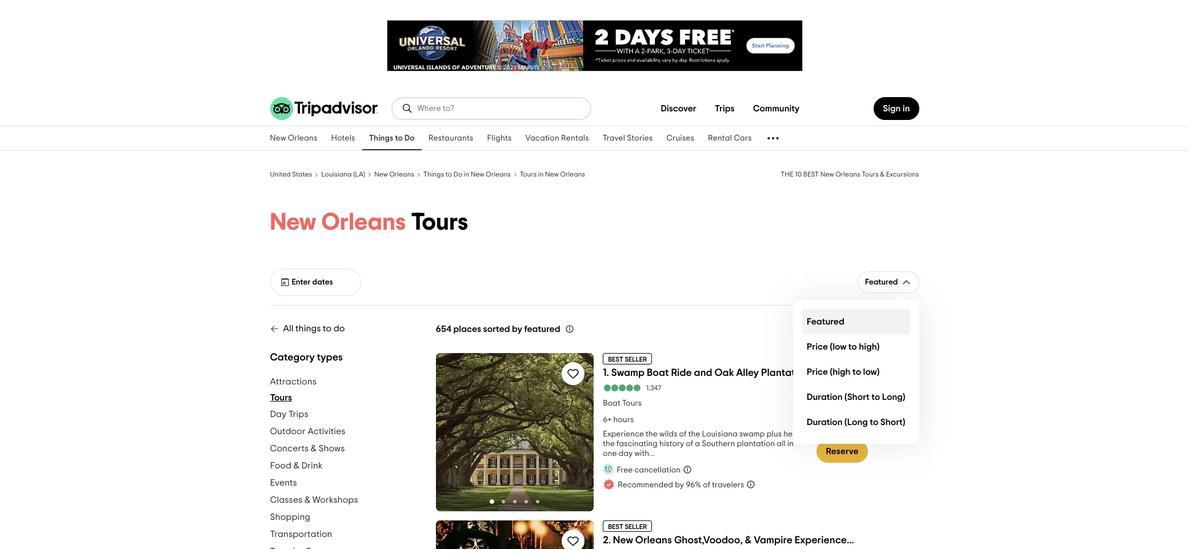 Task type: locate. For each thing, give the bounding box(es) containing it.
1 horizontal spatial things
[[424, 171, 444, 178]]

& for drink
[[294, 461, 300, 470]]

best for ride
[[608, 356, 624, 363]]

seller up swamp
[[625, 356, 647, 363]]

sorted
[[483, 325, 510, 334]]

by right sorted
[[512, 325, 522, 334]]

outdoor activities link
[[270, 423, 346, 440]]

best
[[804, 171, 819, 178], [608, 356, 624, 363], [608, 523, 624, 530]]

plantation
[[737, 440, 775, 448]]

best up the 1.
[[608, 356, 624, 363]]

0 horizontal spatial things
[[369, 134, 393, 142]]

best inside best seller 1. swamp boat ride and oak alley plantation tour from new orleans
[[608, 356, 624, 363]]

enter dates
[[292, 278, 333, 286]]

of right wilds
[[679, 430, 687, 438]]

0 vertical spatial do
[[405, 134, 415, 142]]

do for things to do in new orleans
[[454, 171, 462, 178]]

best right 10
[[804, 171, 819, 178]]

&
[[881, 171, 885, 178], [311, 444, 317, 453], [294, 461, 300, 470], [305, 496, 310, 505], [745, 535, 752, 546]]

of left the a
[[686, 440, 694, 448]]

new orleans link up united states link
[[263, 126, 324, 150]]

1 save to a trip image from the top
[[567, 367, 580, 381]]

tours down 5.0 of 5 bubbles image
[[622, 400, 642, 408]]

seller for swamp
[[625, 356, 647, 363]]

do down restaurants on the top of the page
[[454, 171, 462, 178]]

new down the flights link
[[471, 171, 485, 178]]

plantation
[[761, 368, 810, 378]]

0 horizontal spatial do
[[405, 134, 415, 142]]

trips up "outdoor activities" link
[[289, 410, 309, 419]]

list box
[[793, 300, 920, 444]]

2 seller from the top
[[625, 523, 647, 530]]

shows
[[319, 444, 345, 453]]

from right tour
[[835, 368, 856, 378]]

0 horizontal spatial by
[[512, 325, 522, 334]]

1 vertical spatial featured
[[807, 317, 845, 326]]

concerts & shows link
[[270, 440, 345, 457]]

new down the vacation rentals "link"
[[545, 171, 559, 178]]

1 horizontal spatial boat
[[647, 368, 669, 378]]

experience
[[603, 430, 644, 438]]

(low
[[830, 342, 847, 351]]

1,347
[[647, 385, 662, 392]]

1 vertical spatial of
[[686, 440, 694, 448]]

1 vertical spatial duration
[[807, 418, 843, 427]]

to left do
[[323, 324, 332, 333]]

the up the a
[[689, 430, 701, 438]]

1 horizontal spatial trips
[[715, 104, 735, 113]]

high)
[[859, 342, 880, 351]]

1 horizontal spatial from
[[835, 368, 856, 378]]

boat up '1,347'
[[647, 368, 669, 378]]

boat
[[647, 368, 669, 378], [603, 400, 621, 408]]

states
[[292, 171, 312, 178]]

price left (high
[[807, 367, 828, 376]]

1 horizontal spatial all
[[889, 325, 897, 333]]

of for wilds
[[679, 430, 687, 438]]

to right (long
[[870, 418, 879, 427]]

1 horizontal spatial by
[[675, 481, 684, 489]]

1 vertical spatial new orleans
[[374, 171, 414, 178]]

0 vertical spatial trips
[[715, 104, 735, 113]]

0 vertical spatial all
[[889, 325, 897, 333]]

1 horizontal spatial do
[[454, 171, 462, 178]]

0 horizontal spatial new orleans
[[270, 134, 318, 142]]

discover button
[[652, 97, 706, 120]]

to down search image
[[395, 134, 403, 142]]

things
[[296, 324, 321, 333]]

orleans down (la)
[[321, 210, 406, 234]]

0 horizontal spatial the
[[603, 440, 615, 448]]

orleans down flights
[[486, 171, 511, 178]]

0 horizontal spatial louisiana
[[321, 171, 352, 178]]

transportation link
[[270, 526, 332, 543]]

2 horizontal spatial the
[[689, 430, 701, 438]]

seller inside best seller 2. new orleans ghost,voodoo, & vampire experience…
[[625, 523, 647, 530]]

new up (short
[[858, 368, 878, 378]]

discover
[[661, 104, 697, 113]]

new orleans link right (la)
[[374, 169, 414, 178]]

& inside best seller 2. new orleans ghost,voodoo, & vampire experience…
[[745, 535, 752, 546]]

louisiana left (la)
[[321, 171, 352, 178]]

orleans right 10
[[836, 171, 861, 178]]

price for price (low to high)
[[807, 342, 828, 351]]

1 vertical spatial all
[[777, 440, 786, 448]]

things down restaurants on the top of the page
[[424, 171, 444, 178]]

save to a trip image left the 1.
[[567, 367, 580, 381]]

0 vertical spatial things
[[369, 134, 393, 142]]

louisiana (la) link
[[321, 169, 365, 178]]

& left 'vampire' at the bottom right of page
[[745, 535, 752, 546]]

seller inside best seller 1. swamp boat ride and oak alley plantation tour from new orleans
[[625, 356, 647, 363]]

& for workshops
[[305, 496, 310, 505]]

louisiana up southern
[[702, 430, 738, 438]]

enter
[[292, 278, 311, 286]]

0 horizontal spatial from
[[817, 400, 834, 408]]

from
[[835, 368, 856, 378], [817, 400, 834, 408]]

1 horizontal spatial new orleans link
[[374, 169, 414, 178]]

one
[[603, 450, 617, 458]]

0 vertical spatial of
[[679, 430, 687, 438]]

new orleans right (la)
[[374, 171, 414, 178]]

in down restaurants on the top of the page
[[464, 171, 469, 178]]

workshops
[[312, 496, 358, 505]]

to for duration (long to short)
[[870, 418, 879, 427]]

the left wilds
[[646, 430, 658, 438]]

the up one in the right of the page
[[603, 440, 615, 448]]

experience the wilds of the louisiana swamp plus hear the fascinating history of a southern plantation all in one day with… link
[[603, 430, 808, 459]]

featured button
[[858, 272, 920, 293]]

price
[[807, 342, 828, 351], [807, 367, 828, 376]]

attractions link
[[270, 373, 317, 390]]

to left long)
[[872, 392, 881, 402]]

places
[[454, 325, 481, 334]]

0 vertical spatial louisiana
[[321, 171, 352, 178]]

do down search image
[[405, 134, 415, 142]]

in down the vacation
[[538, 171, 544, 178]]

best inside best seller 2. new orleans ghost,voodoo, & vampire experience…
[[608, 523, 624, 530]]

by left the 96%
[[675, 481, 684, 489]]

2 vertical spatial best
[[608, 523, 624, 530]]

in down hear
[[788, 440, 794, 448]]

of for 96%
[[703, 481, 711, 489]]

orleans right 2.
[[636, 535, 672, 546]]

to for duration (short to long)
[[872, 392, 881, 402]]

things to do link
[[362, 126, 422, 150]]

1 vertical spatial do
[[454, 171, 462, 178]]

1 horizontal spatial new orleans
[[374, 171, 414, 178]]

1 horizontal spatial the
[[646, 430, 658, 438]]

to right (low
[[849, 342, 857, 351]]

clear all filters link
[[867, 316, 920, 341]]

experience the wilds of the louisiana swamp plus hear the fascinating history of a southern plantation all in one day with…
[[603, 430, 801, 458]]

1 duration from the top
[[807, 392, 843, 402]]

to down restaurants link
[[446, 171, 452, 178]]

0 horizontal spatial new orleans link
[[263, 126, 324, 150]]

new orleans up united states link
[[270, 134, 318, 142]]

new inside best seller 2. new orleans ghost,voodoo, & vampire experience…
[[613, 535, 633, 546]]

1 vertical spatial save to a trip image
[[567, 534, 580, 548]]

0 horizontal spatial trips
[[289, 410, 309, 419]]

all right clear
[[889, 325, 897, 333]]

classes
[[270, 496, 303, 505]]

save to a trip image left 2.
[[567, 534, 580, 548]]

orleans up long)
[[880, 368, 917, 378]]

vacation
[[526, 134, 560, 142]]

tours down things to do in new orleans
[[411, 210, 468, 234]]

& right classes
[[305, 496, 310, 505]]

None search field
[[392, 98, 590, 119]]

1 vertical spatial things
[[424, 171, 444, 178]]

fascinating
[[617, 440, 658, 448]]

concerts & shows
[[270, 444, 345, 453]]

enter dates button
[[270, 269, 361, 296]]

of right the 96%
[[703, 481, 711, 489]]

0 vertical spatial best
[[804, 171, 819, 178]]

1 horizontal spatial louisiana
[[702, 430, 738, 438]]

plus
[[767, 430, 782, 438]]

0 vertical spatial new orleans link
[[263, 126, 324, 150]]

1 vertical spatial best
[[608, 356, 624, 363]]

1 seller from the top
[[625, 356, 647, 363]]

in
[[903, 104, 910, 113], [464, 171, 469, 178], [538, 171, 544, 178], [788, 440, 794, 448]]

things to do in new orleans link
[[424, 169, 511, 178]]

new right 2.
[[613, 535, 633, 546]]

new orleans link
[[263, 126, 324, 150], [374, 169, 414, 178]]

list box containing featured
[[793, 300, 920, 444]]

events link
[[270, 474, 297, 492]]

vacation rentals link
[[519, 126, 596, 150]]

best up 2.
[[608, 523, 624, 530]]

events
[[270, 478, 297, 488]]

orleans
[[288, 134, 318, 142], [390, 171, 414, 178], [486, 171, 511, 178], [561, 171, 585, 178], [836, 171, 861, 178], [321, 210, 406, 234], [880, 368, 917, 378], [636, 535, 672, 546]]

tour
[[812, 368, 832, 378]]

orleans up states
[[288, 134, 318, 142]]

things right hotels link
[[369, 134, 393, 142]]

travelers
[[712, 481, 745, 489]]

recommended by 96% of travelers
[[618, 481, 745, 489]]

from up "$119"
[[817, 400, 834, 408]]

all
[[889, 325, 897, 333], [777, 440, 786, 448]]

cruises link
[[660, 126, 701, 150]]

2 save to a trip image from the top
[[567, 534, 580, 548]]

to left low)
[[853, 367, 862, 376]]

vacation rentals
[[526, 134, 589, 142]]

orleans down things to do
[[390, 171, 414, 178]]

flights
[[487, 134, 512, 142]]

(long
[[845, 418, 868, 427]]

0 vertical spatial new orleans
[[270, 134, 318, 142]]

food & drink link
[[270, 457, 323, 474]]

sign
[[883, 104, 901, 113]]

orleans inside best seller 1. swamp boat ride and oak alley plantation tour from new orleans
[[880, 368, 917, 378]]

adult
[[832, 422, 851, 430]]

& left drink
[[294, 461, 300, 470]]

and
[[694, 368, 713, 378]]

hotels link
[[324, 126, 362, 150]]

rental cars link
[[701, 126, 759, 150]]

long)
[[882, 392, 906, 402]]

advertisement region
[[387, 20, 803, 71]]

2 vertical spatial of
[[703, 481, 711, 489]]

day trips
[[270, 410, 309, 419]]

classes & workshops link
[[270, 492, 358, 509]]

new orleans
[[270, 134, 318, 142], [374, 171, 414, 178]]

0 horizontal spatial all
[[777, 440, 786, 448]]

clear
[[867, 325, 887, 333]]

all things to do link
[[270, 324, 345, 333]]

sign in
[[883, 104, 910, 113]]

0 vertical spatial from
[[835, 368, 856, 378]]

carousel of images figure
[[436, 353, 594, 511]]

things to do in new orleans
[[424, 171, 511, 178]]

0 vertical spatial save to a trip image
[[567, 367, 580, 381]]

featured up clear
[[865, 278, 898, 286]]

in right 'sign'
[[903, 104, 910, 113]]

2 price from the top
[[807, 367, 828, 376]]

all down plus
[[777, 440, 786, 448]]

featured up (low
[[807, 317, 845, 326]]

1 vertical spatial from
[[817, 400, 834, 408]]

& up drink
[[311, 444, 317, 453]]

all
[[283, 324, 294, 333]]

0 vertical spatial duration
[[807, 392, 843, 402]]

6+ hours
[[603, 416, 634, 424]]

0 vertical spatial boat
[[647, 368, 669, 378]]

hours
[[614, 416, 634, 424]]

seller down recommended
[[625, 523, 647, 530]]

do for things to do
[[405, 134, 415, 142]]

save to a trip image
[[567, 367, 580, 381], [567, 534, 580, 548]]

trips up "rental"
[[715, 104, 735, 113]]

1 vertical spatial price
[[807, 367, 828, 376]]

1 horizontal spatial featured
[[865, 278, 898, 286]]

0 vertical spatial featured
[[865, 278, 898, 286]]

2 duration from the top
[[807, 418, 843, 427]]

0 horizontal spatial boat
[[603, 400, 621, 408]]

price left (low
[[807, 342, 828, 351]]

1 vertical spatial louisiana
[[702, 430, 738, 438]]

0 vertical spatial seller
[[625, 356, 647, 363]]

1 vertical spatial seller
[[625, 523, 647, 530]]

restaurants link
[[422, 126, 480, 150]]

0 vertical spatial price
[[807, 342, 828, 351]]

things
[[369, 134, 393, 142], [424, 171, 444, 178]]

united
[[270, 171, 291, 178]]

the
[[646, 430, 658, 438], [689, 430, 701, 438], [603, 440, 615, 448]]

rentals
[[561, 134, 589, 142]]

things for things to do
[[369, 134, 393, 142]]

tours up day
[[270, 393, 292, 402]]

1 price from the top
[[807, 342, 828, 351]]

boat up 6+
[[603, 400, 621, 408]]



Task type: vqa. For each thing, say whether or not it's contained in the screenshot.
BEST corresponding to Ride
yes



Task type: describe. For each thing, give the bounding box(es) containing it.
outdoor
[[270, 427, 306, 436]]

new inside best seller 1. swamp boat ride and oak alley plantation tour from new orleans
[[858, 368, 878, 378]]

new orleans tours
[[270, 210, 468, 234]]

shopping
[[270, 513, 310, 522]]

1 vertical spatial boat
[[603, 400, 621, 408]]

Search search field
[[418, 103, 581, 114]]

& left 'excursions' at the right top of the page
[[881, 171, 885, 178]]

hotels
[[331, 134, 355, 142]]

day
[[270, 410, 287, 419]]

tours down the vacation
[[520, 171, 537, 178]]

low)
[[864, 367, 880, 376]]

classes & workshops
[[270, 496, 358, 505]]

orleans down rentals
[[561, 171, 585, 178]]

travel
[[603, 134, 625, 142]]

new orleans for new orleans link to the bottom
[[374, 171, 414, 178]]

search image
[[402, 103, 413, 114]]

rental cars
[[708, 134, 752, 142]]

community button
[[744, 97, 809, 120]]

recommended
[[618, 481, 673, 489]]

duration (long to short)
[[807, 418, 906, 427]]

price for price (high to low)
[[807, 367, 828, 376]]

louisiana inside louisiana (la) link
[[321, 171, 352, 178]]

a
[[695, 440, 700, 448]]

rental
[[708, 134, 732, 142]]

united states link
[[270, 169, 312, 178]]

duration for duration (short to long)
[[807, 392, 843, 402]]

to for all things to do
[[323, 324, 332, 333]]

(high
[[830, 367, 851, 376]]

best seller 1. swamp boat ride and oak alley plantation tour from new orleans
[[603, 356, 917, 378]]

new orleans for the left new orleans link
[[270, 134, 318, 142]]

to for price (high to low)
[[853, 367, 862, 376]]

transportation
[[270, 530, 332, 539]]

experience…
[[795, 535, 855, 546]]

short)
[[881, 418, 906, 427]]

dates
[[312, 278, 333, 286]]

united states
[[270, 171, 312, 178]]

concerts
[[270, 444, 309, 453]]

all inside experience the wilds of the louisiana swamp plus hear the fascinating history of a southern plantation all in one day with…
[[777, 440, 786, 448]]

(short
[[845, 392, 870, 402]]

trips button
[[706, 97, 744, 120]]

boat tours
[[603, 400, 642, 408]]

travel stories link
[[596, 126, 660, 150]]

& for shows
[[311, 444, 317, 453]]

swamp
[[740, 430, 765, 438]]

new down united states
[[270, 210, 316, 234]]

new right (la)
[[374, 171, 388, 178]]

trips inside button
[[715, 104, 735, 113]]

best for ghost,voodoo,
[[608, 523, 624, 530]]

flights link
[[480, 126, 519, 150]]

1 vertical spatial trips
[[289, 410, 309, 419]]

5.0 of 5 bubbles image
[[603, 385, 642, 392]]

from inside from $119 per adult
[[817, 400, 834, 408]]

(la)
[[353, 171, 365, 178]]

featured inside dropdown button
[[865, 278, 898, 286]]

all inside clear all filters link
[[889, 325, 897, 333]]

attractions
[[270, 377, 317, 386]]

featured
[[524, 325, 561, 334]]

free cancellation
[[617, 466, 681, 474]]

wilds
[[660, 430, 678, 438]]

sign in link
[[874, 97, 920, 120]]

0 vertical spatial by
[[512, 325, 522, 334]]

reserve link
[[817, 440, 868, 463]]

96%
[[686, 481, 701, 489]]

2.
[[603, 535, 611, 546]]

from $119 per adult
[[817, 400, 851, 430]]

excursions
[[886, 171, 920, 178]]

with…
[[635, 450, 655, 458]]

boat inside best seller 1. swamp boat ride and oak alley plantation tour from new orleans
[[647, 368, 669, 378]]

price (low to high)
[[807, 342, 880, 351]]

filters
[[899, 325, 920, 333]]

ghost,voodoo,
[[674, 535, 743, 546]]

tours left 'excursions' at the right top of the page
[[862, 171, 879, 178]]

1 vertical spatial new orleans link
[[374, 169, 414, 178]]

seller for new
[[625, 523, 647, 530]]

new up the united
[[270, 134, 286, 142]]

duration (short to long)
[[807, 392, 906, 402]]

oak
[[715, 368, 734, 378]]

history
[[660, 440, 684, 448]]

in inside "link"
[[903, 104, 910, 113]]

travel stories
[[603, 134, 653, 142]]

to for price (low to high)
[[849, 342, 857, 351]]

free
[[617, 466, 633, 474]]

do
[[334, 324, 345, 333]]

orleans inside best seller 2. new orleans ghost,voodoo, & vampire experience…
[[636, 535, 672, 546]]

tripadvisor image
[[270, 97, 378, 120]]

1 vertical spatial by
[[675, 481, 684, 489]]

tours in new orleans
[[520, 171, 585, 178]]

louisiana inside experience the wilds of the louisiana swamp plus hear the fascinating history of a southern plantation all in one day with…
[[702, 430, 738, 438]]

in inside experience the wilds of the louisiana swamp plus hear the fascinating history of a southern plantation all in one day with…
[[788, 440, 794, 448]]

category types
[[270, 353, 343, 363]]

types
[[317, 353, 343, 363]]

all things to do
[[283, 324, 345, 333]]

the
[[781, 171, 794, 178]]

$119
[[817, 410, 836, 420]]

cars
[[734, 134, 752, 142]]

1,347 link
[[603, 384, 920, 392]]

6+
[[603, 416, 612, 424]]

alley
[[737, 368, 759, 378]]

southern
[[702, 440, 735, 448]]

swamp
[[612, 368, 645, 378]]

cancellation
[[635, 466, 681, 474]]

from inside best seller 1. swamp boat ride and oak alley plantation tour from new orleans
[[835, 368, 856, 378]]

activities
[[308, 427, 346, 436]]

duration for duration (long to short)
[[807, 418, 843, 427]]

per
[[817, 422, 830, 430]]

day trips link
[[270, 406, 309, 423]]

new right 10
[[821, 171, 834, 178]]

cruises
[[667, 134, 695, 142]]

things for things to do in new orleans
[[424, 171, 444, 178]]

0 horizontal spatial featured
[[807, 317, 845, 326]]

best seller 2. new orleans ghost,voodoo, & vampire experience…
[[603, 523, 855, 546]]



